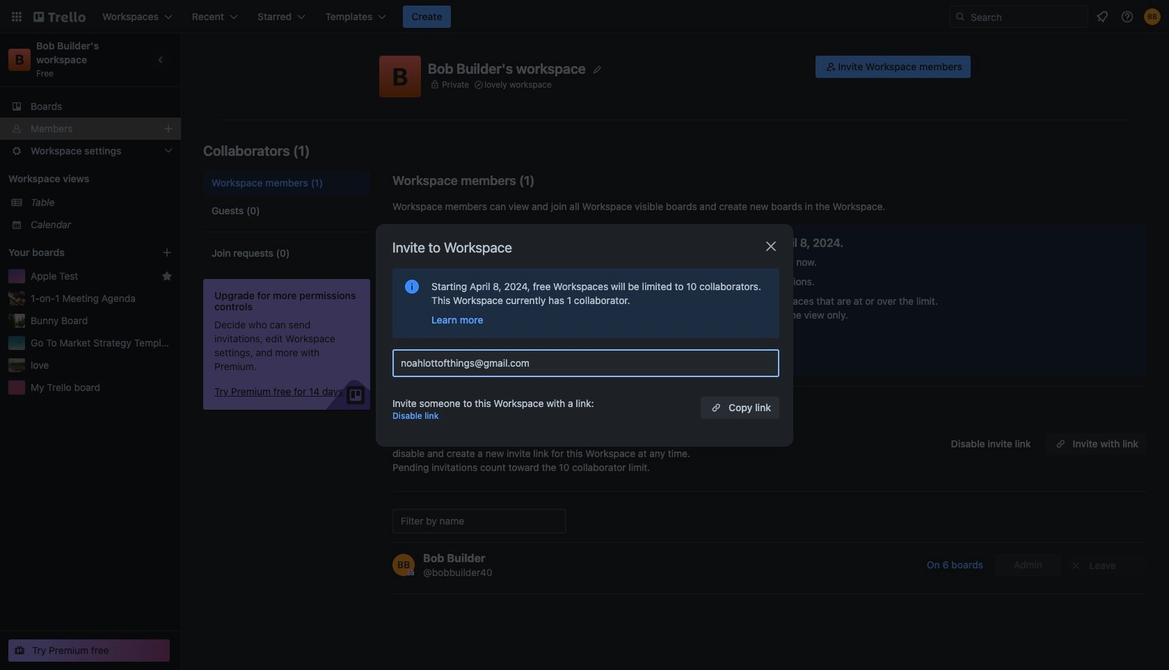 Task type: vqa. For each thing, say whether or not it's contained in the screenshot.
manage
no



Task type: locate. For each thing, give the bounding box(es) containing it.
add board image
[[162, 247, 173, 258]]

Search field
[[966, 6, 1088, 27]]

0 notifications image
[[1094, 8, 1111, 25]]

open information menu image
[[1121, 10, 1135, 24]]

primary element
[[0, 0, 1170, 33]]

Filter by name text field
[[393, 509, 567, 534]]

Email address or name text field
[[401, 353, 777, 373]]

sm image
[[824, 60, 838, 74]]

sm image
[[1069, 559, 1083, 573]]

close image
[[763, 238, 780, 255]]



Task type: describe. For each thing, give the bounding box(es) containing it.
your boards with 6 items element
[[8, 244, 141, 261]]

starred icon image
[[162, 271, 173, 282]]

switch to… image
[[10, 10, 24, 24]]

search image
[[955, 11, 966, 22]]

bob builder (bobbuilder40) image
[[1145, 8, 1161, 25]]

workspace navigation collapse icon image
[[152, 50, 171, 70]]



